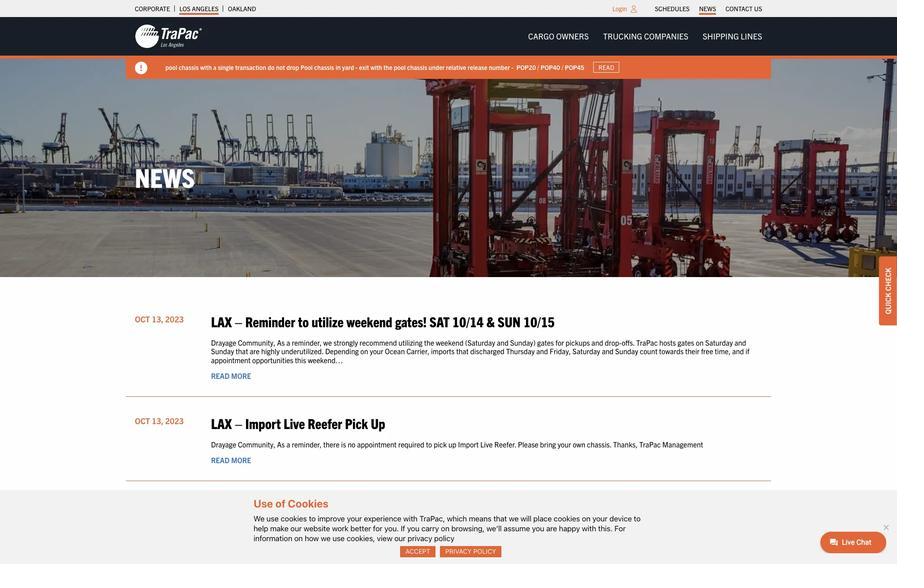 Task type: describe. For each thing, give the bounding box(es) containing it.
/ left how on the left
[[293, 533, 295, 542]]

quick
[[884, 293, 893, 314]]

0 vertical spatial read
[[599, 63, 615, 71]]

1 horizontal spatial saturday
[[706, 338, 733, 347]]

required
[[398, 440, 425, 449]]

/ down cargo
[[538, 63, 540, 71]]

lax for lax – reminder to utilize weekend gates!   sat 10/14 & sun 10/15
[[211, 313, 232, 330]]

policy
[[474, 548, 496, 555]]

strongly
[[334, 338, 358, 347]]

no
[[446, 533, 456, 542]]

accept link
[[400, 546, 436, 557]]

pick
[[434, 440, 447, 449]]

login link
[[613, 4, 628, 13]]

single inside dear drayage community, if you have a pool chassis with a single transaction, please do not drop the pool chassis in the yard – please exit with the pool chassis under relative release number –  pop20 / pop40 / pop45 bobtails will not be allowed in.    no bare chassis drops will be accepted total…
[[393, 524, 411, 533]]

0 horizontal spatial use
[[267, 514, 279, 523]]

place
[[534, 514, 552, 523]]

you.
[[385, 524, 399, 533]]

corporate
[[135, 4, 170, 13]]

0 vertical spatial pop40
[[541, 63, 560, 71]]

gates!
[[395, 313, 427, 330]]

pool inside dear drayage community, if you have a pool chassis with a single transaction, please do not drop the pool chassis in the yard – please exit with the pool chassis under relative release number –  pop20 / pop40 / pop45 bobtails will not be allowed in.    no bare chassis drops will be accepted total…
[[522, 524, 535, 533]]

bring
[[540, 440, 556, 449]]

1 horizontal spatial that
[[457, 347, 469, 356]]

read more for import
[[211, 456, 251, 465]]

1 horizontal spatial you
[[407, 524, 420, 533]]

lax – reminder to utilize weekend gates!   sat 10/14 & sun 10/15
[[211, 313, 555, 330]]

and left drop-
[[592, 338, 604, 347]]

allowed inside dear drayage community, if you have a pool chassis with a single transaction, please do not drop the pool chassis in the yard – please exit with the pool chassis under relative release number –  pop20 / pop40 / pop45 bobtails will not be allowed in.    no bare chassis drops will be accepted total…
[[407, 533, 430, 542]]

pop20 inside dear drayage community, if you have a pool chassis with a single transaction, please do not drop the pool chassis in the yard – please exit with the pool chassis under relative release number –  pop20 / pop40 / pop45 bobtails will not be allowed in.    no bare chassis drops will be accepted total…
[[269, 533, 291, 542]]

we'll
[[487, 524, 502, 533]]

community, for import
[[238, 440, 276, 449]]

count
[[640, 347, 658, 356]]

the inside the drayage community, as a reminder, we strongly recommend utilizing the weekend (saturday and sunday) gates for pickups and drop-offs. trapac hosts gates on saturday and sunday that are highly underutilized. depending on your ocean carrier, imports that discharged thursday and friday, saturday and sunday count towards their free time, and if appointment opportunities this weekend…
[[424, 338, 434, 347]]

there
[[323, 440, 340, 449]]

1 horizontal spatial pop20
[[517, 63, 536, 71]]

1 horizontal spatial import
[[458, 440, 479, 449]]

2 horizontal spatial not
[[483, 524, 493, 533]]

1 vertical spatial we
[[509, 514, 519, 523]]

read for lax – import live reefer pick up
[[211, 456, 230, 465]]

transaction
[[235, 63, 266, 71]]

pick
[[345, 414, 368, 432]]

on left time, on the right of page
[[696, 338, 704, 347]]

transaction,
[[413, 524, 450, 533]]

1 horizontal spatial not
[[386, 533, 396, 542]]

contact us
[[726, 4, 763, 13]]

to inside article
[[298, 313, 309, 330]]

to right device
[[634, 514, 641, 523]]

1 vertical spatial live
[[481, 440, 493, 449]]

community, for reminder
[[238, 338, 276, 347]]

your up this.
[[593, 514, 608, 523]]

0 horizontal spatial in
[[336, 63, 341, 71]]

contact
[[726, 4, 753, 13]]

up
[[449, 440, 457, 449]]

exit inside dear drayage community, if you have a pool chassis with a single transaction, please do not drop the pool chassis in the yard – please exit with the pool chassis under relative release number –  pop20 / pop40 / pop45 bobtails will not be allowed in.    no bare chassis drops will be accepted total…
[[624, 524, 635, 533]]

lax for lax – import live reefer pick up
[[211, 414, 232, 432]]

assume
[[504, 524, 530, 533]]

highly
[[261, 347, 280, 356]]

better
[[351, 524, 371, 533]]

as for import
[[277, 440, 285, 449]]

discharged
[[471, 347, 505, 356]]

we inside the drayage community, as a reminder, we strongly recommend utilizing the weekend (saturday and sunday) gates for pickups and drop-offs. trapac hosts gates on saturday and sunday that are highly underutilized. depending on your ocean carrier, imports that discharged thursday and friday, saturday and sunday count towards their free time, and if appointment opportunities this weekend…
[[323, 338, 332, 347]]

under inside dear drayage community, if you have a pool chassis with a single transaction, please do not drop the pool chassis in the yard – please exit with the pool chassis under relative release number –  pop20 / pop40 / pop45 bobtails will not be allowed in.    no bare chassis drops will be accepted total…
[[702, 524, 720, 533]]

friday,
[[550, 347, 571, 356]]

a up view
[[388, 524, 391, 533]]

contact us link
[[726, 2, 763, 15]]

sunday)
[[511, 338, 536, 347]]

oct 13, 2023 for lax – reminder to utilize weekend gates!   sat 10/14 & sun 10/15
[[135, 314, 184, 324]]

a for there
[[287, 440, 290, 449]]

no image
[[882, 523, 891, 532]]

chassis
[[261, 499, 300, 516]]

1 vertical spatial our
[[395, 534, 406, 543]]

los angeles image
[[135, 24, 202, 49]]

trapac inside the drayage community, as a reminder, we strongly recommend utilizing the weekend (saturday and sunday) gates for pickups and drop-offs. trapac hosts gates on saturday and sunday that are highly underutilized. depending on your ocean carrier, imports that discharged thursday and friday, saturday and sunday count towards their free time, and if appointment opportunities this weekend…
[[637, 338, 658, 347]]

1 horizontal spatial use
[[333, 534, 345, 543]]

1 cookies from the left
[[281, 514, 307, 523]]

will inside use of cookies we use cookies to improve your experience with trapac, which means that we will place cookies on your device to help make our website work better for you. if you carry on browsing, we'll assume you are happy with this. for information on how we use cookies, view our privacy policy
[[521, 514, 532, 523]]

opportunities
[[252, 355, 293, 364]]

1 sunday from the left
[[211, 347, 234, 356]]

that inside use of cookies we use cookies to improve your experience with trapac, which means that we will place cookies on your device to help make our website work better for you. if you carry on browsing, we'll assume you are happy with this. for information on how we use cookies, view our privacy policy
[[494, 514, 507, 523]]

2 - from the left
[[512, 63, 514, 71]]

0 horizontal spatial news
[[135, 160, 195, 193]]

carry
[[422, 524, 439, 533]]

offs.
[[622, 338, 635, 347]]

10/14
[[453, 313, 484, 330]]

dear drayage community, if you have a pool chassis with a single transaction, please do not drop the pool chassis in the yard – please exit with the pool chassis under relative release number –  pop20 / pop40 / pop45 bobtails will not be allowed in.    no bare chassis drops will be accepted total…
[[211, 524, 745, 542]]

oct for lax – reminder to utilize weekend gates!   sat 10/14 & sun 10/15
[[135, 314, 150, 324]]

information
[[254, 534, 293, 543]]

reefer
[[308, 414, 342, 432]]

– inside dear drayage community, if you have a pool chassis with a single transaction, please do not drop the pool chassis in the yard – please exit with the pool chassis under relative release number –  pop20 / pop40 / pop45 bobtails will not be allowed in.    no bare chassis drops will be accepted total…
[[595, 524, 600, 533]]

0 vertical spatial number
[[489, 63, 510, 71]]

10/15
[[524, 313, 555, 330]]

work
[[332, 524, 349, 533]]

make
[[270, 524, 289, 533]]

help
[[254, 524, 268, 533]]

are inside use of cookies we use cookies to improve your experience with trapac, which means that we will place cookies on your device to help make our website work better for you. if you carry on browsing, we'll assume you are happy with this. for information on how we use cookies, view our privacy policy
[[547, 524, 557, 533]]

weekend…
[[308, 355, 343, 364]]

if
[[746, 347, 750, 356]]

as for reminder
[[277, 338, 285, 347]]

/ up website
[[303, 499, 307, 516]]

oakland
[[228, 4, 256, 13]]

lax pool chassis / bobtails not allowed
[[211, 499, 420, 516]]

will
[[532, 533, 548, 542]]

– for import
[[235, 414, 243, 432]]

dear
[[211, 524, 226, 533]]

read more link for import
[[211, 456, 251, 465]]

13, for lax – reminder to utilize weekend gates!   sat 10/14 & sun 10/15
[[152, 314, 163, 324]]

appointment inside lax – import live reefer pick up "article"
[[357, 440, 397, 449]]

(saturday
[[465, 338, 496, 347]]

are inside the drayage community, as a reminder, we strongly recommend utilizing the weekend (saturday and sunday) gates for pickups and drop-offs. trapac hosts gates on saturday and sunday that are highly underutilized. depending on your ocean carrier, imports that discharged thursday and friday, saturday and sunday count towards their free time, and if appointment opportunities this weekend…
[[250, 347, 260, 356]]

ocean
[[385, 347, 405, 356]]

read more for reminder
[[211, 371, 251, 380]]

please inside dear drayage community, if you have a pool chassis with a single transaction, please do not drop the pool chassis in the yard – please exit with the pool chassis under relative release number –  pop20 / pop40 / pop45 bobtails will not be allowed in.    no bare chassis drops will be accepted total…
[[602, 524, 622, 533]]

lax – reminder to utilize weekend gates!   sat 10/14 & sun 10/15 article
[[126, 304, 772, 397]]

1 horizontal spatial release
[[468, 63, 488, 71]]

a for we
[[287, 338, 290, 347]]

recommend
[[360, 338, 397, 347]]

do inside dear drayage community, if you have a pool chassis with a single transaction, please do not drop the pool chassis in the yard – please exit with the pool chassis under relative release number –  pop20 / pop40 / pop45 bobtails will not be allowed in.    no bare chassis drops will be accepted total…
[[473, 524, 481, 533]]

2 gates from the left
[[678, 338, 695, 347]]

0 horizontal spatial drop
[[287, 63, 299, 71]]

0 horizontal spatial saturday
[[573, 347, 601, 356]]

0 vertical spatial relative
[[446, 63, 467, 71]]

of
[[275, 497, 286, 510]]

los angeles
[[180, 4, 219, 13]]

cargo owners link
[[521, 27, 596, 45]]

los
[[180, 4, 191, 13]]

1 gates from the left
[[538, 338, 554, 347]]

policy
[[435, 534, 455, 543]]

browsing,
[[452, 524, 485, 533]]

0 horizontal spatial import
[[245, 414, 281, 432]]

view
[[377, 534, 393, 543]]

on up accepted
[[582, 514, 591, 523]]

0 horizontal spatial under
[[429, 63, 445, 71]]

use
[[254, 497, 273, 510]]

oakland link
[[228, 2, 256, 15]]

which
[[447, 514, 467, 523]]

/ down cargo owners link
[[562, 63, 564, 71]]

this.
[[599, 524, 613, 533]]

up
[[371, 414, 386, 432]]

news link
[[700, 2, 717, 15]]

pop45 inside dear drayage community, if you have a pool chassis with a single transaction, please do not drop the pool chassis in the yard – please exit with the pool chassis under relative release number –  pop20 / pop40 / pop45 bobtails will not be allowed in.    no bare chassis drops will be accepted total…
[[323, 533, 345, 542]]

we
[[254, 514, 265, 523]]

on right strongly
[[361, 347, 368, 356]]

read link
[[594, 62, 620, 73]]

relative inside dear drayage community, if you have a pool chassis with a single transaction, please do not drop the pool chassis in the yard – please exit with the pool chassis under relative release number –  pop20 / pop40 / pop45 bobtails will not be allowed in.    no bare chassis drops will be accepted total…
[[722, 524, 745, 533]]

oct 13, 2023 for lax – import live reefer pick up
[[135, 416, 184, 426]]

not
[[355, 499, 377, 516]]

0 horizontal spatial do
[[268, 63, 275, 71]]

menu bar containing schedules
[[651, 2, 767, 15]]

drayage for lax – reminder to utilize weekend gates!   sat 10/14 & sun 10/15
[[211, 338, 236, 347]]

lax – import live reefer pick up article
[[126, 406, 772, 481]]

for
[[615, 524, 626, 533]]

pop40 inside dear drayage community, if you have a pool chassis with a single transaction, please do not drop the pool chassis in the yard – please exit with the pool chassis under relative release number –  pop20 / pop40 / pop45 bobtails will not be allowed in.    no bare chassis drops will be accepted total…
[[296, 533, 318, 542]]

0 horizontal spatial not
[[276, 63, 285, 71]]

privacy
[[408, 534, 433, 543]]

bare
[[458, 533, 476, 542]]

0 vertical spatial allowed
[[380, 499, 420, 516]]

0 vertical spatial pop45
[[565, 63, 585, 71]]

and left friday,
[[537, 347, 548, 356]]

how
[[305, 534, 319, 543]]

thursday
[[506, 347, 535, 356]]

exit inside banner
[[359, 63, 369, 71]]

quick check
[[884, 268, 893, 314]]

chassis
[[477, 533, 506, 542]]

0 horizontal spatial pool
[[235, 499, 258, 516]]

means
[[469, 514, 492, 523]]

schedules
[[655, 4, 690, 13]]

cookies
[[288, 497, 329, 510]]

pickups
[[566, 338, 590, 347]]



Task type: vqa. For each thing, say whether or not it's contained in the screenshot.
B30 Oakland
no



Task type: locate. For each thing, give the bounding box(es) containing it.
cargo
[[528, 31, 555, 41]]

1 horizontal spatial -
[[512, 63, 514, 71]]

/ right how on the left
[[320, 533, 322, 542]]

angeles
[[192, 4, 219, 13]]

read for lax – reminder to utilize weekend gates!   sat 10/14 & sun 10/15
[[211, 371, 230, 380]]

appointment inside the drayage community, as a reminder, we strongly recommend utilizing the weekend (saturday and sunday) gates for pickups and drop-offs. trapac hosts gates on saturday and sunday that are highly underutilized. depending on your ocean carrier, imports that discharged thursday and friday, saturday and sunday count towards their free time, and if appointment opportunities this weekend…
[[211, 355, 251, 364]]

0 horizontal spatial weekend
[[347, 313, 393, 330]]

drayage inside dear drayage community, if you have a pool chassis with a single transaction, please do not drop the pool chassis in the yard – please exit with the pool chassis under relative release number –  pop20 / pop40 / pop45 bobtails will not be allowed in.    no bare chassis drops will be accepted total…
[[228, 524, 253, 533]]

menu bar containing cargo owners
[[521, 27, 770, 45]]

2 oct 13, 2023 from the top
[[135, 416, 184, 426]]

live left reefer.
[[481, 440, 493, 449]]

0 vertical spatial news
[[700, 4, 717, 13]]

if inside dear drayage community, if you have a pool chassis with a single transaction, please do not drop the pool chassis in the yard – please exit with the pool chassis under relative release number –  pop20 / pop40 / pop45 bobtails will not be allowed in.    no bare chassis drops will be accepted total…
[[294, 524, 298, 533]]

reminder, for live
[[292, 440, 322, 449]]

your inside lax – import live reefer pick up "article"
[[558, 440, 571, 449]]

if up be
[[401, 524, 405, 533]]

1 vertical spatial read more
[[211, 456, 251, 465]]

0 vertical spatial lax
[[211, 313, 232, 330]]

read more inside lax – reminder to utilize weekend gates!   sat 10/14 & sun 10/15 article
[[211, 371, 251, 380]]

will up assume
[[521, 514, 532, 523]]

0 vertical spatial our
[[291, 524, 302, 533]]

bobtails
[[309, 499, 352, 516], [347, 533, 372, 542]]

0 horizontal spatial live
[[284, 414, 305, 432]]

2 horizontal spatial you
[[532, 524, 545, 533]]

pop20 down the make
[[269, 533, 291, 542]]

for left pickups
[[556, 338, 564, 347]]

2 as from the top
[[277, 440, 285, 449]]

1 - from the left
[[356, 63, 358, 71]]

allowed
[[380, 499, 420, 516], [407, 533, 430, 542]]

community,
[[238, 338, 276, 347], [238, 440, 276, 449], [255, 524, 292, 533]]

1 vertical spatial please
[[602, 524, 622, 533]]

with
[[200, 63, 212, 71], [371, 63, 382, 71], [404, 514, 418, 523], [582, 524, 597, 533], [373, 524, 386, 533], [637, 524, 650, 533]]

lax inside "article"
[[211, 414, 232, 432]]

reminder, down lax – import live reefer pick up
[[292, 440, 322, 449]]

not down the you.
[[386, 533, 396, 542]]

1 horizontal spatial pop40
[[541, 63, 560, 71]]

and left sunday) at right
[[497, 338, 509, 347]]

saturday
[[706, 338, 733, 347], [573, 347, 601, 356]]

solid image
[[135, 62, 148, 74]]

our down the you.
[[395, 534, 406, 543]]

pop20
[[517, 63, 536, 71], [269, 533, 291, 542]]

will inside dear drayage community, if you have a pool chassis with a single transaction, please do not drop the pool chassis in the yard – please exit with the pool chassis under relative release number –  pop20 / pop40 / pop45 bobtails will not be allowed in.    no bare chassis drops will be accepted total…
[[374, 533, 384, 542]]

bobtails up work
[[309, 499, 352, 516]]

0 vertical spatial drayage
[[211, 338, 236, 347]]

carrier,
[[407, 347, 430, 356]]

a down lax – import live reefer pick up
[[287, 440, 290, 449]]

saturday right their
[[706, 338, 733, 347]]

1 vertical spatial do
[[473, 524, 481, 533]]

read inside lax – import live reefer pick up "article"
[[211, 456, 230, 465]]

2 vertical spatial read
[[211, 456, 230, 465]]

your inside the drayage community, as a reminder, we strongly recommend utilizing the weekend (saturday and sunday) gates for pickups and drop-offs. trapac hosts gates on saturday and sunday that are highly underutilized. depending on your ocean carrier, imports that discharged thursday and friday, saturday and sunday count towards their free time, and if appointment opportunities this weekend…
[[370, 347, 384, 356]]

2023 for lax – reminder to utilize weekend gates!   sat 10/14 & sun 10/15
[[165, 314, 184, 324]]

1 vertical spatial single
[[393, 524, 411, 533]]

lax inside article
[[211, 313, 232, 330]]

improve
[[318, 514, 345, 523]]

pop40
[[541, 63, 560, 71], [296, 533, 318, 542]]

0 horizontal spatial sunday
[[211, 347, 234, 356]]

2 vertical spatial pool
[[522, 524, 535, 533]]

1 read more link from the top
[[211, 371, 251, 380]]

lax for lax pool chassis / bobtails not allowed
[[211, 499, 232, 516]]

that
[[236, 347, 248, 356], [457, 347, 469, 356], [494, 514, 507, 523]]

1 vertical spatial read
[[211, 371, 230, 380]]

import
[[245, 414, 281, 432], [458, 440, 479, 449]]

happy
[[559, 524, 580, 533]]

sunday
[[211, 347, 234, 356], [616, 347, 639, 356]]

0 horizontal spatial single
[[218, 63, 234, 71]]

2 2023 from the top
[[165, 416, 184, 426]]

0 vertical spatial trapac
[[637, 338, 658, 347]]

drops
[[507, 533, 530, 542]]

pop20 down cargo
[[517, 63, 536, 71]]

a left transaction
[[213, 63, 217, 71]]

1 horizontal spatial our
[[395, 534, 406, 543]]

1 vertical spatial use
[[333, 534, 345, 543]]

0 vertical spatial 2023
[[165, 314, 184, 324]]

us
[[755, 4, 763, 13]]

0 vertical spatial in
[[336, 63, 341, 71]]

companies
[[645, 31, 689, 41]]

trucking companies
[[604, 31, 689, 41]]

trapac
[[637, 338, 658, 347], [640, 440, 661, 449]]

2 vertical spatial drayage
[[228, 524, 253, 533]]

a inside "article"
[[287, 440, 290, 449]]

lax – import live reefer pick up
[[211, 414, 386, 432]]

quick check link
[[880, 257, 898, 325]]

2 read more from the top
[[211, 456, 251, 465]]

bobtails inside dear drayage community, if you have a pool chassis with a single transaction, please do not drop the pool chassis in the yard – please exit with the pool chassis under relative release number –  pop20 / pop40 / pop45 bobtails will not be allowed in.    no bare chassis drops will be accepted total…
[[347, 533, 372, 542]]

community, inside the drayage community, as a reminder, we strongly recommend utilizing the weekend (saturday and sunday) gates for pickups and drop-offs. trapac hosts gates on saturday and sunday that are highly underutilized. depending on your ocean carrier, imports that discharged thursday and friday, saturday and sunday count towards their free time, and if appointment opportunities this weekend…
[[238, 338, 276, 347]]

a
[[213, 63, 217, 71], [287, 338, 290, 347], [287, 440, 290, 449], [328, 524, 332, 533], [388, 524, 391, 533]]

2023 inside lax – reminder to utilize weekend gates!   sat 10/14 & sun 10/15 article
[[165, 314, 184, 324]]

1 lax from the top
[[211, 313, 232, 330]]

2 cookies from the left
[[554, 514, 580, 523]]

2 more from the top
[[231, 456, 251, 465]]

0 horizontal spatial pop20
[[269, 533, 291, 542]]

privacy
[[446, 548, 472, 555]]

for inside the drayage community, as a reminder, we strongly recommend utilizing the weekend (saturday and sunday) gates for pickups and drop-offs. trapac hosts gates on saturday and sunday that are highly underutilized. depending on your ocean carrier, imports that discharged thursday and friday, saturday and sunday count towards their free time, and if appointment opportunities this weekend…
[[556, 338, 564, 347]]

please
[[518, 440, 539, 449], [602, 524, 622, 533]]

in
[[336, 63, 341, 71], [561, 524, 567, 533]]

read more link inside lax – import live reefer pick up "article"
[[211, 456, 251, 465]]

please inside lax – import live reefer pick up "article"
[[518, 440, 539, 449]]

2023 inside lax – import live reefer pick up "article"
[[165, 416, 184, 426]]

2 vertical spatial lax
[[211, 499, 232, 516]]

we up assume
[[509, 514, 519, 523]]

3 lax from the top
[[211, 499, 232, 516]]

0 vertical spatial yard
[[342, 63, 354, 71]]

and left 'offs.'
[[602, 347, 614, 356]]

thanks,
[[613, 440, 638, 449]]

are up be in the right bottom of the page
[[547, 524, 557, 533]]

0 horizontal spatial our
[[291, 524, 302, 533]]

oct inside lax – reminder to utilize weekend gates!   sat 10/14 & sun 10/15 article
[[135, 314, 150, 324]]

trapac inside lax – import live reefer pick up "article"
[[640, 440, 661, 449]]

1 horizontal spatial pop45
[[565, 63, 585, 71]]

1 horizontal spatial single
[[393, 524, 411, 533]]

1 2023 from the top
[[165, 314, 184, 324]]

more
[[231, 371, 251, 380], [231, 456, 251, 465]]

2023 for lax – import live reefer pick up
[[165, 416, 184, 426]]

if inside use of cookies we use cookies to improve your experience with trapac, which means that we will place cookies on your device to help make our website work better for you. if you carry on browsing, we'll assume you are happy with this. for information on how we use cookies, view our privacy policy
[[401, 524, 405, 533]]

0 vertical spatial as
[[277, 338, 285, 347]]

for inside use of cookies we use cookies to improve your experience with trapac, which means that we will place cookies on your device to help make our website work better for you. if you carry on browsing, we'll assume you are happy with this. for information on how we use cookies, view our privacy policy
[[373, 524, 383, 533]]

use
[[267, 514, 279, 523], [333, 534, 345, 543]]

number
[[489, 63, 510, 71], [235, 533, 259, 542]]

read more
[[211, 371, 251, 380], [211, 456, 251, 465]]

imports
[[431, 347, 455, 356]]

banner
[[0, 17, 898, 79]]

read more inside lax – import live reefer pick up "article"
[[211, 456, 251, 465]]

own
[[573, 440, 586, 449]]

1 horizontal spatial appointment
[[357, 440, 397, 449]]

1 horizontal spatial will
[[521, 514, 532, 523]]

to inside lax – import live reefer pick up "article"
[[426, 440, 432, 449]]

more inside lax – reminder to utilize weekend gates!   sat 10/14 & sun 10/15 article
[[231, 371, 251, 380]]

device
[[610, 514, 632, 523]]

0 vertical spatial live
[[284, 414, 305, 432]]

no
[[348, 440, 356, 449]]

as inside lax – import live reefer pick up "article"
[[277, 440, 285, 449]]

to up website
[[309, 514, 316, 523]]

on left how on the left
[[294, 534, 303, 543]]

1 more from the top
[[231, 371, 251, 380]]

2 sunday from the left
[[616, 347, 639, 356]]

0 horizontal spatial that
[[236, 347, 248, 356]]

2 lax from the top
[[211, 414, 232, 432]]

single
[[218, 63, 234, 71], [393, 524, 411, 533]]

0 vertical spatial are
[[250, 347, 260, 356]]

13,
[[152, 314, 163, 324], [152, 416, 163, 426]]

that up "we'll" on the bottom of page
[[494, 514, 507, 523]]

total…
[[596, 533, 618, 542]]

1 oct from the top
[[135, 314, 150, 324]]

0 vertical spatial reminder,
[[292, 338, 322, 347]]

1 as from the top
[[277, 338, 285, 347]]

pop45 down owners at the right top of page
[[565, 63, 585, 71]]

number inside dear drayage community, if you have a pool chassis with a single transaction, please do not drop the pool chassis in the yard – please exit with the pool chassis under relative release number –  pop20 / pop40 / pop45 bobtails will not be allowed in.    no bare chassis drops will be accepted total…
[[235, 533, 259, 542]]

not right transaction
[[276, 63, 285, 71]]

menu bar
[[651, 2, 767, 15], [521, 27, 770, 45]]

cookies
[[281, 514, 307, 523], [554, 514, 580, 523]]

not down means
[[483, 524, 493, 533]]

1 vertical spatial read more link
[[211, 456, 251, 465]]

1 reminder, from the top
[[292, 338, 322, 347]]

be
[[549, 533, 558, 542]]

menu bar up shipping
[[651, 2, 767, 15]]

saturday right friday,
[[573, 347, 601, 356]]

&
[[487, 313, 495, 330]]

0 horizontal spatial number
[[235, 533, 259, 542]]

check
[[884, 268, 893, 291]]

0 horizontal spatial for
[[373, 524, 383, 533]]

are
[[250, 347, 260, 356], [547, 524, 557, 533]]

reminder
[[245, 313, 295, 330]]

light image
[[631, 5, 637, 13]]

0 vertical spatial appointment
[[211, 355, 251, 364]]

our right the make
[[291, 524, 302, 533]]

0 horizontal spatial if
[[294, 524, 298, 533]]

appointment
[[211, 355, 251, 364], [357, 440, 397, 449]]

1 vertical spatial pop45
[[323, 533, 345, 542]]

website
[[304, 524, 330, 533]]

allowed up accept
[[407, 533, 430, 542]]

0 horizontal spatial release
[[211, 533, 233, 542]]

1 vertical spatial pool
[[235, 499, 258, 516]]

trapac right 'offs.'
[[637, 338, 658, 347]]

will down experience
[[374, 533, 384, 542]]

menu bar down 'light' image
[[521, 27, 770, 45]]

a inside the drayage community, as a reminder, we strongly recommend utilizing the weekend (saturday and sunday) gates for pickups and drop-offs. trapac hosts gates on saturday and sunday that are highly underutilized. depending on your ocean carrier, imports that discharged thursday and friday, saturday and sunday count towards their free time, and if appointment opportunities this weekend…
[[287, 338, 290, 347]]

are left highly
[[250, 347, 260, 356]]

single left transaction
[[218, 63, 234, 71]]

drayage inside the drayage community, as a reminder, we strongly recommend utilizing the weekend (saturday and sunday) gates for pickups and drop-offs. trapac hosts gates on saturday and sunday that are highly underutilized. depending on your ocean carrier, imports that discharged thursday and friday, saturday and sunday count towards their free time, and if appointment opportunities this weekend…
[[211, 338, 236, 347]]

community, inside dear drayage community, if you have a pool chassis with a single transaction, please do not drop the pool chassis in the yard – please exit with the pool chassis under relative release number –  pop20 / pop40 / pop45 bobtails will not be allowed in.    no bare chassis drops will be accepted total…
[[255, 524, 292, 533]]

0 vertical spatial bobtails
[[309, 499, 352, 516]]

your up the better
[[347, 514, 362, 523]]

1 vertical spatial pop20
[[269, 533, 291, 542]]

0 vertical spatial under
[[429, 63, 445, 71]]

drayage
[[211, 338, 236, 347], [211, 440, 236, 449], [228, 524, 253, 533]]

privacy policy
[[446, 548, 496, 555]]

our
[[291, 524, 302, 533], [395, 534, 406, 543]]

0 vertical spatial will
[[521, 514, 532, 523]]

1 horizontal spatial drop
[[494, 524, 509, 533]]

read more link for reminder
[[211, 371, 251, 380]]

oct for lax – import live reefer pick up
[[135, 416, 150, 426]]

this
[[295, 355, 306, 364]]

oct 13, 2023 inside lax – import live reefer pick up "article"
[[135, 416, 184, 426]]

2 read more link from the top
[[211, 456, 251, 465]]

2 reminder, from the top
[[292, 440, 322, 449]]

reminder, up the this
[[292, 338, 322, 347]]

0 vertical spatial do
[[268, 63, 275, 71]]

more for import
[[231, 456, 251, 465]]

release inside dear drayage community, if you have a pool chassis with a single transaction, please do not drop the pool chassis in the yard – please exit with the pool chassis under relative release number –  pop20 / pop40 / pop45 bobtails will not be allowed in.    no bare chassis drops will be accepted total…
[[211, 533, 233, 542]]

– for reminder
[[235, 313, 243, 330]]

please left bring
[[518, 440, 539, 449]]

cookies up happy
[[554, 514, 580, 523]]

drop-
[[605, 338, 622, 347]]

do down means
[[473, 524, 481, 533]]

1 vertical spatial more
[[231, 456, 251, 465]]

0 vertical spatial use
[[267, 514, 279, 523]]

bobtails down the better
[[347, 533, 372, 542]]

0 vertical spatial 13,
[[152, 314, 163, 324]]

0 vertical spatial menu bar
[[651, 2, 767, 15]]

appointment left highly
[[211, 355, 251, 364]]

on
[[696, 338, 704, 347], [361, 347, 368, 356], [582, 514, 591, 523], [441, 524, 450, 533], [294, 534, 303, 543]]

2 horizontal spatial pool
[[522, 524, 535, 533]]

allowed up the you.
[[380, 499, 420, 516]]

1 horizontal spatial relative
[[722, 524, 745, 533]]

use up the make
[[267, 514, 279, 523]]

cookies,
[[347, 534, 375, 543]]

on up policy
[[441, 524, 450, 533]]

oct 13, 2023 inside lax – reminder to utilize weekend gates!   sat 10/14 & sun 10/15 article
[[135, 314, 184, 324]]

los angeles link
[[180, 2, 219, 15]]

do right transaction
[[268, 63, 275, 71]]

that right imports
[[457, 347, 469, 356]]

2 13, from the top
[[152, 416, 163, 426]]

your left own
[[558, 440, 571, 449]]

pop45 down work
[[323, 533, 345, 542]]

and left the if
[[733, 347, 744, 356]]

0 vertical spatial we
[[323, 338, 332, 347]]

0 vertical spatial oct
[[135, 314, 150, 324]]

– inside article
[[235, 313, 243, 330]]

trucking
[[604, 31, 643, 41]]

single up privacy
[[393, 524, 411, 533]]

1 vertical spatial oct
[[135, 416, 150, 426]]

live
[[284, 414, 305, 432], [481, 440, 493, 449]]

login
[[613, 4, 628, 13]]

for
[[556, 338, 564, 347], [373, 524, 383, 533]]

as down lax – import live reefer pick up
[[277, 440, 285, 449]]

schedules link
[[655, 2, 690, 15]]

more inside lax – import live reefer pick up "article"
[[231, 456, 251, 465]]

appointment down up
[[357, 440, 397, 449]]

you inside dear drayage community, if you have a pool chassis with a single transaction, please do not drop the pool chassis in the yard – please exit with the pool chassis under relative release number –  pop20 / pop40 / pop45 bobtails will not be allowed in.    no bare chassis drops will be accepted total…
[[299, 524, 311, 533]]

more for reminder
[[231, 371, 251, 380]]

be
[[397, 533, 405, 542]]

banner containing cargo owners
[[0, 17, 898, 79]]

and right time, on the right of page
[[735, 338, 747, 347]]

2 vertical spatial we
[[321, 534, 331, 543]]

trucking companies link
[[596, 27, 696, 45]]

shipping lines link
[[696, 27, 770, 45]]

you up how on the left
[[299, 524, 311, 533]]

– inside "article"
[[235, 414, 243, 432]]

community, inside lax – import live reefer pick up "article"
[[238, 440, 276, 449]]

1 vertical spatial will
[[374, 533, 384, 542]]

0 vertical spatial read more
[[211, 371, 251, 380]]

1 vertical spatial relative
[[722, 524, 745, 533]]

1 vertical spatial weekend
[[436, 338, 464, 347]]

1 horizontal spatial do
[[473, 524, 481, 533]]

cookies up the make
[[281, 514, 307, 523]]

1 horizontal spatial are
[[547, 524, 557, 533]]

0 horizontal spatial yard
[[342, 63, 354, 71]]

free
[[702, 347, 714, 356]]

shipping
[[703, 31, 739, 41]]

1 horizontal spatial cookies
[[554, 514, 580, 523]]

to left utilize
[[298, 313, 309, 330]]

1 vertical spatial in
[[561, 524, 567, 533]]

to left pick
[[426, 440, 432, 449]]

gates down 10/15
[[538, 338, 554, 347]]

pop40 down cargo owners link
[[541, 63, 560, 71]]

reminder, inside the drayage community, as a reminder, we strongly recommend utilizing the weekend (saturday and sunday) gates for pickups and drop-offs. trapac hosts gates on saturday and sunday that are highly underutilized. depending on your ocean carrier, imports that discharged thursday and friday, saturday and sunday count towards their free time, and if appointment opportunities this weekend…
[[292, 338, 322, 347]]

a left work
[[328, 524, 332, 533]]

1 vertical spatial trapac
[[640, 440, 661, 449]]

1 vertical spatial are
[[547, 524, 557, 533]]

1 horizontal spatial gates
[[678, 338, 695, 347]]

1 vertical spatial drop
[[494, 524, 509, 533]]

reminder, inside lax – import live reefer pick up "article"
[[292, 440, 322, 449]]

use of cookies we use cookies to improve your experience with trapac, which means that we will place cookies on your device to help make our website work better for you. if you carry on browsing, we'll assume you are happy with this. for information on how we use cookies, view our privacy policy
[[254, 497, 641, 543]]

your left ocean on the left bottom of the page
[[370, 347, 384, 356]]

in inside dear drayage community, if you have a pool chassis with a single transaction, please do not drop the pool chassis in the yard – please exit with the pool chassis under relative release number –  pop20 / pop40 / pop45 bobtails will not be allowed in.    no bare chassis drops will be accepted total…
[[561, 524, 567, 533]]

please down device
[[602, 524, 622, 533]]

1 horizontal spatial please
[[602, 524, 622, 533]]

chassis
[[179, 63, 199, 71], [314, 63, 334, 71], [407, 63, 427, 71], [349, 524, 372, 533], [537, 524, 560, 533], [678, 524, 701, 533]]

accept
[[406, 548, 431, 555]]

a for transaction
[[213, 63, 217, 71]]

13, inside lax – reminder to utilize weekend gates!   sat 10/14 & sun 10/15 article
[[152, 314, 163, 324]]

oct
[[135, 314, 150, 324], [135, 416, 150, 426]]

drop inside dear drayage community, if you have a pool chassis with a single transaction, please do not drop the pool chassis in the yard – please exit with the pool chassis under relative release number –  pop20 / pop40 / pop45 bobtails will not be allowed in.    no bare chassis drops will be accepted total…
[[494, 524, 509, 533]]

if right the make
[[294, 524, 298, 533]]

hosts
[[660, 338, 676, 347]]

oct inside lax – import live reefer pick up "article"
[[135, 416, 150, 426]]

2 horizontal spatial that
[[494, 514, 507, 523]]

trapac right thanks,
[[640, 440, 661, 449]]

13, for lax – import live reefer pick up
[[152, 416, 163, 426]]

2 oct from the top
[[135, 416, 150, 426]]

read more link inside lax – reminder to utilize weekend gates!   sat 10/14 & sun 10/15 article
[[211, 371, 251, 380]]

reminder, for to
[[292, 338, 322, 347]]

weekend up recommend
[[347, 313, 393, 330]]

1 horizontal spatial under
[[702, 524, 720, 533]]

read inside lax – reminder to utilize weekend gates!   sat 10/14 & sun 10/15 article
[[211, 371, 230, 380]]

pool
[[165, 63, 177, 71], [394, 63, 406, 71], [334, 524, 347, 533], [663, 524, 676, 533]]

that left highly
[[236, 347, 248, 356]]

0 vertical spatial weekend
[[347, 313, 393, 330]]

weekend inside the drayage community, as a reminder, we strongly recommend utilizing the weekend (saturday and sunday) gates for pickups and drop-offs. trapac hosts gates on saturday and sunday that are highly underutilized. depending on your ocean carrier, imports that discharged thursday and friday, saturday and sunday count towards their free time, and if appointment opportunities this weekend…
[[436, 338, 464, 347]]

you up privacy
[[407, 524, 420, 533]]

1 13, from the top
[[152, 314, 163, 324]]

drayage for lax – import live reefer pick up
[[211, 440, 236, 449]]

live left reefer
[[284, 414, 305, 432]]

sat
[[430, 313, 450, 330]]

we up weekend…
[[323, 338, 332, 347]]

weekend down sat
[[436, 338, 464, 347]]

we down have
[[321, 534, 331, 543]]

for down experience
[[373, 524, 383, 533]]

1 vertical spatial allowed
[[407, 533, 430, 542]]

cargo owners
[[528, 31, 589, 41]]

as up opportunities
[[277, 338, 285, 347]]

under
[[429, 63, 445, 71], [702, 524, 720, 533]]

pop40 down website
[[296, 533, 318, 542]]

1 vertical spatial as
[[277, 440, 285, 449]]

1 horizontal spatial sunday
[[616, 347, 639, 356]]

1 oct 13, 2023 from the top
[[135, 314, 184, 324]]

0 vertical spatial single
[[218, 63, 234, 71]]

13, inside lax – import live reefer pick up "article"
[[152, 416, 163, 426]]

1 vertical spatial under
[[702, 524, 720, 533]]

1 horizontal spatial pool
[[301, 63, 313, 71]]

you up will
[[532, 524, 545, 533]]

use down work
[[333, 534, 345, 543]]

a right highly
[[287, 338, 290, 347]]

1 read more from the top
[[211, 371, 251, 380]]

your
[[370, 347, 384, 356], [558, 440, 571, 449], [347, 514, 362, 523], [593, 514, 608, 523]]

/
[[538, 63, 540, 71], [562, 63, 564, 71], [303, 499, 307, 516], [293, 533, 295, 542], [320, 533, 322, 542]]

as inside the drayage community, as a reminder, we strongly recommend utilizing the weekend (saturday and sunday) gates for pickups and drop-offs. trapac hosts gates on saturday and sunday that are highly underutilized. depending on your ocean carrier, imports that discharged thursday and friday, saturday and sunday count towards their free time, and if appointment opportunities this weekend…
[[277, 338, 285, 347]]

yard inside dear drayage community, if you have a pool chassis with a single transaction, please do not drop the pool chassis in the yard – please exit with the pool chassis under relative release number –  pop20 / pop40 / pop45 bobtails will not be allowed in.    no bare chassis drops will be accepted total…
[[580, 524, 594, 533]]

gates right hosts at the bottom of page
[[678, 338, 695, 347]]

1 vertical spatial lax
[[211, 414, 232, 432]]

1 horizontal spatial for
[[556, 338, 564, 347]]

drayage inside lax – import live reefer pick up "article"
[[211, 440, 236, 449]]



